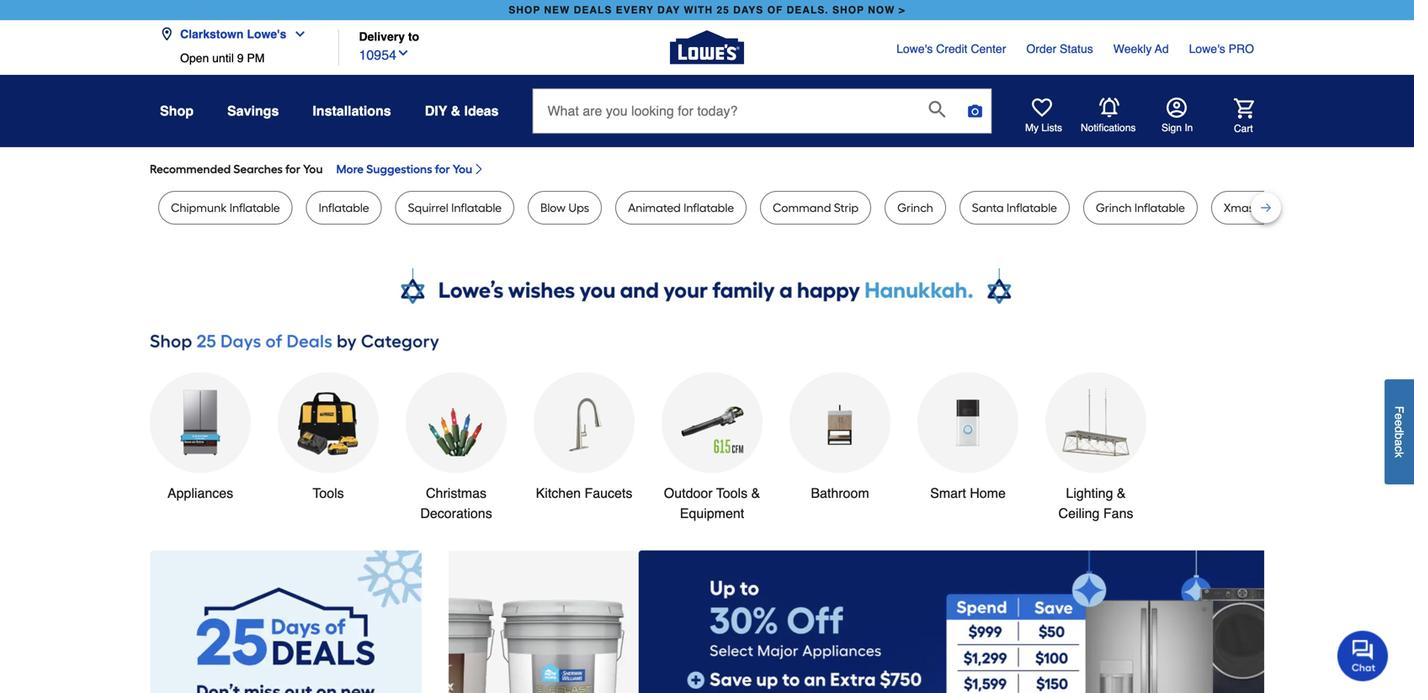 Task type: vqa. For each thing, say whether or not it's contained in the screenshot.
whether
no



Task type: locate. For each thing, give the bounding box(es) containing it.
blow
[[541, 201, 566, 215]]

1 shop from the left
[[509, 4, 541, 16]]

& for ceiling
[[1117, 486, 1126, 501]]

outdoor tools & equipment button
[[662, 373, 763, 524]]

inflatable right xmas
[[1258, 201, 1308, 215]]

2 for from the left
[[435, 162, 450, 176]]

my lists link
[[1026, 98, 1063, 135]]

you
[[303, 162, 323, 176], [453, 162, 473, 176]]

tools up equipment
[[717, 486, 748, 501]]

ideas
[[464, 103, 499, 119]]

kitchen
[[536, 486, 581, 501]]

25 days of deals. don't miss deals every day. same-day delivery on in-stock orders placed by 2 p m. image
[[150, 551, 422, 694]]

3 inflatable from the left
[[451, 201, 502, 215]]

with
[[684, 4, 713, 16]]

outdoor tools & equipment image
[[679, 389, 746, 457]]

inflatable
[[230, 201, 280, 215], [319, 201, 369, 215], [451, 201, 502, 215], [684, 201, 734, 215], [1007, 201, 1058, 215], [1135, 201, 1186, 215], [1258, 201, 1308, 215]]

clarkstown lowe's button
[[160, 17, 313, 51]]

inflatable down more
[[319, 201, 369, 215]]

open until 9 pm
[[180, 51, 265, 65]]

1 you from the left
[[303, 162, 323, 176]]

camera image
[[967, 103, 984, 120]]

tools down tools image
[[313, 486, 344, 501]]

6 inflatable from the left
[[1135, 201, 1186, 215]]

animated
[[628, 201, 681, 215]]

grinch for grinch inflatable
[[1096, 201, 1132, 215]]

bathroom button
[[790, 373, 891, 504]]

inflatable right santa
[[1007, 201, 1058, 215]]

inflatable left xmas
[[1135, 201, 1186, 215]]

shop
[[160, 103, 194, 119]]

savings button
[[227, 96, 279, 126]]

christmas
[[426, 486, 487, 501]]

1 horizontal spatial you
[[453, 162, 473, 176]]

2 tools from the left
[[717, 486, 748, 501]]

you left more
[[303, 162, 323, 176]]

& inside outdoor tools & equipment
[[752, 486, 761, 501]]

f e e d b a c k
[[1393, 406, 1407, 458]]

strip
[[834, 201, 859, 215]]

recommended
[[150, 162, 231, 176]]

0 horizontal spatial you
[[303, 162, 323, 176]]

for right searches
[[285, 162, 301, 176]]

fans
[[1104, 506, 1134, 522]]

lowe's up pm
[[247, 27, 287, 41]]

0 horizontal spatial &
[[451, 103, 461, 119]]

chipmunk
[[171, 201, 227, 215]]

& right diy
[[451, 103, 461, 119]]

1 horizontal spatial grinch
[[1096, 201, 1132, 215]]

christmas decorations image
[[423, 389, 490, 457]]

0 horizontal spatial tools
[[313, 486, 344, 501]]

4 inflatable from the left
[[684, 201, 734, 215]]

diy
[[425, 103, 447, 119]]

7 inflatable from the left
[[1258, 201, 1308, 215]]

tools
[[313, 486, 344, 501], [717, 486, 748, 501]]

1 horizontal spatial shop
[[833, 4, 865, 16]]

lighting & ceiling fans
[[1059, 486, 1134, 522]]

e
[[1393, 414, 1407, 420], [1393, 420, 1407, 427]]

shop
[[509, 4, 541, 16], [833, 4, 865, 16]]

lowe's credit center
[[897, 42, 1007, 56]]

delivery
[[359, 30, 405, 43]]

lowe's home improvement notification center image
[[1100, 98, 1120, 118]]

lowe's home improvement logo image
[[670, 11, 744, 85]]

equipment
[[680, 506, 745, 522]]

1 for from the left
[[285, 162, 301, 176]]

lowe's
[[247, 27, 287, 41], [897, 42, 933, 56], [1190, 42, 1226, 56]]

christmas decorations
[[420, 486, 492, 522]]

& right the outdoor
[[752, 486, 761, 501]]

e up the b
[[1393, 420, 1407, 427]]

search image
[[929, 101, 946, 118]]

squirrel inflatable
[[408, 201, 502, 215]]

1 horizontal spatial lowe's
[[897, 42, 933, 56]]

ceiling
[[1059, 506, 1100, 522]]

until
[[212, 51, 234, 65]]

25
[[717, 4, 730, 16]]

tools inside outdoor tools & equipment
[[717, 486, 748, 501]]

2 e from the top
[[1393, 420, 1407, 427]]

tools button
[[278, 373, 379, 504]]

sign
[[1162, 122, 1182, 134]]

order status link
[[1027, 40, 1094, 57]]

e up the "d"
[[1393, 414, 1407, 420]]

1 horizontal spatial tools
[[717, 486, 748, 501]]

inflatable for grinch inflatable
[[1135, 201, 1186, 215]]

chipmunk inflatable
[[171, 201, 280, 215]]

up to 30 percent off select major appliances. plus, save up to an extra $750 on major appliances. image
[[1085, 551, 1415, 694]]

1 horizontal spatial for
[[435, 162, 450, 176]]

for left the chevron right image
[[435, 162, 450, 176]]

2 horizontal spatial &
[[1117, 486, 1126, 501]]

sign in
[[1162, 122, 1194, 134]]

lowe's left the pro
[[1190, 42, 1226, 56]]

& up fans
[[1117, 486, 1126, 501]]

chat invite button image
[[1338, 631, 1389, 682]]

shop left new
[[509, 4, 541, 16]]

inflatable down the chevron right image
[[451, 201, 502, 215]]

weekly ad
[[1114, 42, 1169, 56]]

every
[[616, 4, 654, 16]]

santa
[[972, 201, 1004, 215]]

lowe's pro link
[[1190, 40, 1255, 57]]

1 grinch from the left
[[898, 201, 934, 215]]

grinch down notifications
[[1096, 201, 1132, 215]]

lowe's inside "link"
[[1190, 42, 1226, 56]]

home
[[970, 486, 1006, 501]]

bathroom
[[811, 486, 870, 501]]

command
[[773, 201, 832, 215]]

my lists
[[1026, 122, 1063, 134]]

diy & ideas
[[425, 103, 499, 119]]

lowe's wishes you and your family a happy hanukkah. image
[[150, 269, 1265, 311]]

5 inflatable from the left
[[1007, 201, 1058, 215]]

searches
[[233, 162, 283, 176]]

lowe's home improvement cart image
[[1235, 98, 1255, 119]]

inflatable down searches
[[230, 201, 280, 215]]

now
[[868, 4, 896, 16]]

inflatable for xmas inflatable
[[1258, 201, 1308, 215]]

bathroom image
[[807, 389, 874, 457]]

lighting & ceiling fans image
[[1063, 389, 1130, 457]]

None search field
[[533, 88, 992, 149]]

shop left now at the right
[[833, 4, 865, 16]]

grinch
[[898, 201, 934, 215], [1096, 201, 1132, 215]]

sign in button
[[1162, 98, 1194, 135]]

lighting
[[1066, 486, 1114, 501]]

2 you from the left
[[453, 162, 473, 176]]

1 inflatable from the left
[[230, 201, 280, 215]]

xmas inflatable
[[1224, 201, 1308, 215]]

0 horizontal spatial for
[[285, 162, 301, 176]]

clarkstown
[[180, 27, 244, 41]]

smart home button
[[918, 373, 1019, 504]]

kitchen faucets button
[[534, 373, 635, 504]]

0 horizontal spatial grinch
[[898, 201, 934, 215]]

shop new deals every day with 25 days of deals. shop now > link
[[505, 0, 909, 20]]

animated inflatable
[[628, 201, 734, 215]]

lowe's for lowe's credit center
[[897, 42, 933, 56]]

chevron down image
[[397, 46, 410, 60]]

command strip
[[773, 201, 859, 215]]

you up 'squirrel inflatable'
[[453, 162, 473, 176]]

grinch right strip
[[898, 201, 934, 215]]

& inside lighting & ceiling fans
[[1117, 486, 1126, 501]]

lowe's left credit
[[897, 42, 933, 56]]

lowe's credit center link
[[897, 40, 1007, 57]]

0 horizontal spatial lowe's
[[247, 27, 287, 41]]

0 horizontal spatial shop
[[509, 4, 541, 16]]

2 horizontal spatial lowe's
[[1190, 42, 1226, 56]]

chevron right image
[[473, 163, 486, 176]]

2 grinch from the left
[[1096, 201, 1132, 215]]

deals
[[574, 4, 612, 16]]

1 horizontal spatial &
[[752, 486, 761, 501]]

1 tools from the left
[[313, 486, 344, 501]]

notifications
[[1081, 122, 1136, 134]]

inflatable down recommended searches for you heading
[[684, 201, 734, 215]]

lowe's inside 'link'
[[897, 42, 933, 56]]

pm
[[247, 51, 265, 65]]

chevron down image
[[287, 27, 307, 41]]



Task type: describe. For each thing, give the bounding box(es) containing it.
kitchen faucets
[[536, 486, 633, 501]]

of
[[768, 4, 783, 16]]

lists
[[1042, 122, 1063, 134]]

lowe's pro
[[1190, 42, 1255, 56]]

deals.
[[787, 4, 829, 16]]

& for ideas
[[451, 103, 461, 119]]

inflatable for santa inflatable
[[1007, 201, 1058, 215]]

center
[[971, 42, 1007, 56]]

tools inside tools button
[[313, 486, 344, 501]]

free same-day delivery when you order 1 gallon or more of paint by 2 p m. image
[[269, 551, 1085, 694]]

location image
[[160, 27, 173, 41]]

2 inflatable from the left
[[319, 201, 369, 215]]

suggestions
[[366, 162, 433, 176]]

kitchen faucets image
[[551, 389, 618, 457]]

d
[[1393, 427, 1407, 433]]

order status
[[1027, 42, 1094, 56]]

1 e from the top
[[1393, 414, 1407, 420]]

decorations
[[420, 506, 492, 522]]

ad
[[1155, 42, 1169, 56]]

recommended searches for you heading
[[150, 161, 1265, 178]]

installations button
[[313, 96, 391, 126]]

f e e d b a c k button
[[1385, 380, 1415, 485]]

status
[[1060, 42, 1094, 56]]

f
[[1393, 406, 1407, 414]]

lowe's home improvement lists image
[[1032, 98, 1053, 118]]

more suggestions for you link
[[336, 161, 486, 178]]

inflatable for squirrel inflatable
[[451, 201, 502, 215]]

appliances image
[[167, 389, 234, 457]]

weekly ad link
[[1114, 40, 1169, 57]]

9
[[237, 51, 244, 65]]

inflatable for animated inflatable
[[684, 201, 734, 215]]

10954
[[359, 47, 397, 63]]

smart home
[[931, 486, 1006, 501]]

b
[[1393, 433, 1407, 440]]

cart
[[1235, 123, 1254, 135]]

lowe's inside button
[[247, 27, 287, 41]]

to
[[408, 30, 419, 43]]

shop button
[[160, 96, 194, 126]]

order
[[1027, 42, 1057, 56]]

in
[[1185, 122, 1194, 134]]

2 shop from the left
[[833, 4, 865, 16]]

appliances
[[167, 486, 233, 501]]

days
[[734, 4, 764, 16]]

smart
[[931, 486, 967, 501]]

more
[[336, 162, 364, 176]]

my
[[1026, 122, 1039, 134]]

credit
[[936, 42, 968, 56]]

santa inflatable
[[972, 201, 1058, 215]]

tools image
[[295, 389, 362, 457]]

recommended searches for you
[[150, 162, 323, 176]]

c
[[1393, 446, 1407, 452]]

outdoor tools & equipment
[[664, 486, 761, 522]]

new
[[544, 4, 570, 16]]

shop new deals every day with 25 days of deals. shop now >
[[509, 4, 906, 16]]

ups
[[569, 201, 590, 215]]

diy & ideas button
[[425, 96, 499, 126]]

savings
[[227, 103, 279, 119]]

blow ups
[[541, 201, 590, 215]]

delivery to
[[359, 30, 419, 43]]

shop 25 days of deals by category image
[[150, 328, 1265, 356]]

more suggestions for you
[[336, 162, 473, 176]]

cart button
[[1211, 98, 1255, 135]]

outdoor
[[664, 486, 713, 501]]

open
[[180, 51, 209, 65]]

for for suggestions
[[435, 162, 450, 176]]

grinch inflatable
[[1096, 201, 1186, 215]]

lowe's for lowe's pro
[[1190, 42, 1226, 56]]

you for more suggestions for you
[[453, 162, 473, 176]]

k
[[1393, 452, 1407, 458]]

pro
[[1229, 42, 1255, 56]]

a
[[1393, 440, 1407, 446]]

weekly
[[1114, 42, 1152, 56]]

inflatable for chipmunk inflatable
[[230, 201, 280, 215]]

grinch for grinch
[[898, 201, 934, 215]]

10954 button
[[359, 43, 410, 65]]

installations
[[313, 103, 391, 119]]

xmas
[[1224, 201, 1255, 215]]

for for searches
[[285, 162, 301, 176]]

lowe's home improvement account image
[[1167, 98, 1187, 118]]

christmas decorations button
[[406, 373, 507, 524]]

Search Query text field
[[533, 89, 916, 133]]

>
[[899, 4, 906, 16]]

appliances button
[[150, 373, 251, 504]]

lighting & ceiling fans button
[[1046, 373, 1147, 524]]

you for recommended searches for you
[[303, 162, 323, 176]]

day
[[658, 4, 681, 16]]



